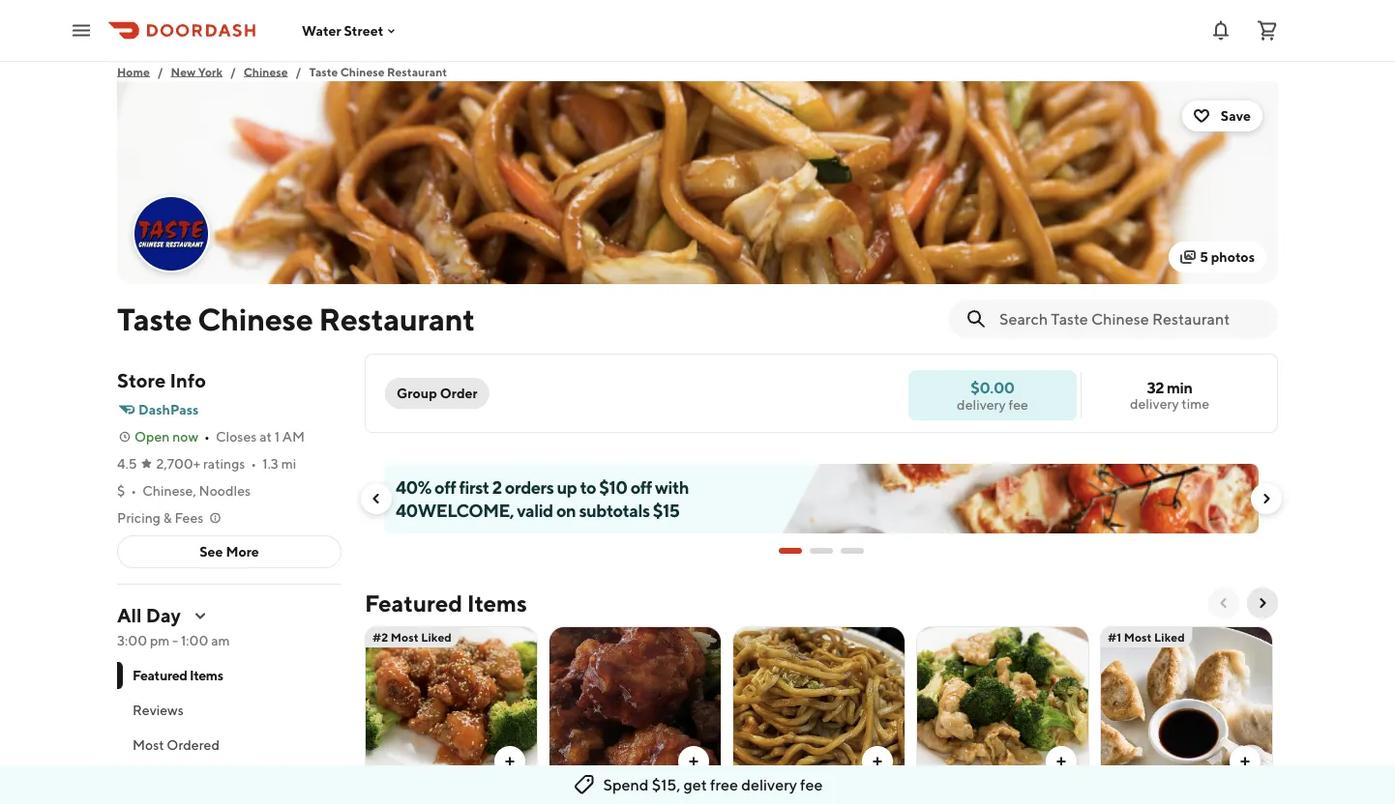 Task type: locate. For each thing, give the bounding box(es) containing it.
43. sesame chicken芝麻鸡 image
[[366, 627, 537, 789]]

1 horizontal spatial most
[[391, 631, 419, 644]]

group order button
[[385, 378, 489, 409]]

•
[[204, 429, 210, 445], [251, 456, 257, 472], [131, 483, 137, 499]]

1 vertical spatial taste
[[117, 301, 192, 337]]

1 horizontal spatial featured
[[365, 590, 462, 617]]

#1
[[1108, 631, 1121, 644]]

pricing
[[117, 510, 160, 526]]

2 / from the left
[[230, 65, 236, 78]]

featured
[[365, 590, 462, 617], [133, 668, 187, 684]]

0 vertical spatial featured
[[365, 590, 462, 617]]

fees
[[175, 510, 203, 526]]

group
[[397, 386, 437, 401]]

/ right chinese link
[[296, 65, 301, 78]]

most down "reviews"
[[133, 738, 164, 754]]

chinese up info
[[198, 301, 313, 337]]

2 liked from the left
[[1154, 631, 1185, 644]]

min
[[1167, 379, 1192, 397]]

40% off first 2 orders up to $10 off with 40welcome, valid on subtotals $15
[[396, 477, 689, 521]]

most right #1
[[1124, 631, 1152, 644]]

restaurant up group
[[319, 301, 475, 337]]

restaurant
[[387, 65, 447, 78], [319, 301, 475, 337]]

add item to cart image
[[502, 755, 518, 770], [686, 755, 701, 770], [870, 755, 885, 770], [1054, 755, 1069, 770], [1237, 755, 1253, 770]]

most for #1
[[1124, 631, 1152, 644]]

liked for #1 most liked
[[1154, 631, 1185, 644]]

featured up #2 most liked
[[365, 590, 462, 617]]

0 horizontal spatial taste
[[117, 301, 192, 337]]

1 horizontal spatial /
[[230, 65, 236, 78]]

all
[[117, 605, 142, 627]]

1 horizontal spatial items
[[467, 590, 527, 617]]

1 horizontal spatial •
[[204, 429, 210, 445]]

0 horizontal spatial liked
[[421, 631, 452, 644]]

1 vertical spatial featured items
[[133, 668, 223, 684]]

info
[[170, 370, 206, 392]]

1 horizontal spatial featured items
[[365, 590, 527, 617]]

4 add item to cart image from the left
[[1054, 755, 1069, 770]]

off right $10
[[630, 477, 652, 498]]

valid
[[517, 500, 553, 521]]

5 add item to cart image from the left
[[1237, 755, 1253, 770]]

restaurant down water street popup button
[[387, 65, 447, 78]]

#1 most liked button
[[1100, 627, 1273, 805]]

featured items
[[365, 590, 527, 617], [133, 668, 223, 684]]

featured items heading
[[365, 588, 527, 619]]

3:00 pm - 1:00 am
[[117, 633, 230, 649]]

/ right york
[[230, 65, 236, 78]]

1 horizontal spatial liked
[[1154, 631, 1185, 644]]

items
[[467, 590, 527, 617], [190, 668, 223, 684]]

taste up store info at the left of page
[[117, 301, 192, 337]]

liked down featured items heading
[[421, 631, 452, 644]]

0 vertical spatial fee
[[1008, 397, 1028, 413]]

39. chicken with broccoli鸡芥兰 image
[[917, 627, 1088, 789]]

add item to cart image for 39. chicken with broccoli鸡芥兰 image
[[1054, 755, 1069, 770]]

taste down water
[[309, 65, 338, 78]]

taste chinese restaurant
[[117, 301, 475, 337]]

chinese
[[244, 65, 288, 78], [340, 65, 385, 78], [198, 301, 313, 337]]

featured down pm
[[133, 668, 187, 684]]

0 vertical spatial items
[[467, 590, 527, 617]]

0 horizontal spatial delivery
[[741, 776, 797, 795]]

time
[[1182, 396, 1209, 412]]

now
[[172, 429, 198, 445]]

off up 40welcome,
[[434, 477, 456, 498]]

1 add item to cart image from the left
[[502, 755, 518, 770]]

4.5
[[117, 456, 137, 472]]

$15
[[653, 500, 679, 521]]

spend
[[603, 776, 649, 795]]

up
[[557, 477, 577, 498]]

40%
[[396, 477, 431, 498]]

most
[[391, 631, 419, 644], [1124, 631, 1152, 644], [133, 738, 164, 754]]

ordered
[[167, 738, 220, 754]]

1 horizontal spatial off
[[630, 477, 652, 498]]

0 vertical spatial restaurant
[[387, 65, 447, 78]]

0 horizontal spatial previous button of carousel image
[[369, 491, 384, 507]]

2
[[492, 477, 502, 498]]

/
[[157, 65, 163, 78], [230, 65, 236, 78], [296, 65, 301, 78]]

1 horizontal spatial delivery
[[957, 397, 1006, 413]]

add item to cart image inside #2 most liked button
[[502, 755, 518, 770]]

previous button of carousel image left 40%
[[369, 491, 384, 507]]

1 horizontal spatial previous button of carousel image
[[1216, 596, 1232, 611]]

0 horizontal spatial featured items
[[133, 668, 223, 684]]

40welcome,
[[396, 500, 514, 521]]

2 add item to cart image from the left
[[686, 755, 701, 770]]

featured inside heading
[[365, 590, 462, 617]]

fee
[[1008, 397, 1028, 413], [800, 776, 823, 795]]

am
[[211, 633, 230, 649]]

• left 1.3
[[251, 456, 257, 472]]

reviews
[[133, 703, 184, 719]]

1 vertical spatial fee
[[800, 776, 823, 795]]

0 horizontal spatial /
[[157, 65, 163, 78]]

york
[[198, 65, 222, 78]]

• right $ on the left of page
[[131, 483, 137, 499]]

1 horizontal spatial fee
[[1008, 397, 1028, 413]]

most right #2
[[391, 631, 419, 644]]

previous button of carousel image
[[369, 491, 384, 507], [1216, 596, 1232, 611]]

taste chinese restaurant image
[[117, 81, 1278, 284], [134, 197, 208, 271]]

add item to cart image inside #1 most liked button
[[1237, 755, 1253, 770]]

pm
[[150, 633, 170, 649]]

1 liked from the left
[[421, 631, 452, 644]]

1 / from the left
[[157, 65, 163, 78]]

0 horizontal spatial •
[[131, 483, 137, 499]]

• right "now"
[[204, 429, 210, 445]]

taste
[[309, 65, 338, 78], [117, 301, 192, 337]]

/ left new
[[157, 65, 163, 78]]

Item Search search field
[[999, 309, 1263, 330]]

all day
[[117, 605, 181, 627]]

home / new york / chinese / taste chinese restaurant
[[117, 65, 447, 78]]

chinese,
[[142, 483, 196, 499]]

menus image
[[193, 609, 208, 624]]

featured items up #2 most liked
[[365, 590, 527, 617]]

liked right #1
[[1154, 631, 1185, 644]]

noodles
[[199, 483, 251, 499]]

more
[[226, 544, 259, 560]]

off
[[434, 477, 456, 498], [630, 477, 652, 498]]

add item to cart image for pork dumplings 猪肉饺(7pcs) image
[[1237, 755, 1253, 770]]

2 horizontal spatial •
[[251, 456, 257, 472]]

2,700+ ratings •
[[156, 456, 257, 472]]

2 horizontal spatial /
[[296, 65, 301, 78]]

0 vertical spatial •
[[204, 429, 210, 445]]

2 horizontal spatial delivery
[[1130, 396, 1179, 412]]

first
[[459, 477, 489, 498]]

fee inside $0.00 delivery fee
[[1008, 397, 1028, 413]]

3 add item to cart image from the left
[[870, 755, 885, 770]]

add item to cart image for 43. sesame chicken芝麻鸡 image
[[502, 755, 518, 770]]

next button of carousel image
[[1259, 491, 1274, 507]]

1 vertical spatial items
[[190, 668, 223, 684]]

0 horizontal spatial off
[[434, 477, 456, 498]]

previous button of carousel image left next button of carousel image
[[1216, 596, 1232, 611]]

see more button
[[118, 537, 341, 568]]

water street button
[[302, 22, 399, 38]]

water
[[302, 22, 341, 38]]

$0.00 delivery fee
[[957, 378, 1028, 413]]

delivery inside $0.00 delivery fee
[[957, 397, 1006, 413]]

2 horizontal spatial most
[[1124, 631, 1152, 644]]

0 vertical spatial taste
[[309, 65, 338, 78]]

spend $15, get free delivery fee
[[603, 776, 823, 795]]

liked
[[421, 631, 452, 644], [1154, 631, 1185, 644]]

5 photos button
[[1169, 242, 1266, 273]]

mi
[[281, 456, 296, 472]]

featured items down -
[[133, 668, 223, 684]]

save
[[1221, 108, 1251, 124]]

0 horizontal spatial featured
[[133, 668, 187, 684]]

0 horizontal spatial most
[[133, 738, 164, 754]]

0 horizontal spatial items
[[190, 668, 223, 684]]

items inside heading
[[467, 590, 527, 617]]

1 off from the left
[[434, 477, 456, 498]]



Task type: describe. For each thing, give the bounding box(es) containing it.
see
[[199, 544, 223, 560]]

5
[[1200, 249, 1208, 265]]

3 / from the left
[[296, 65, 301, 78]]

store info
[[117, 370, 206, 392]]

am
[[282, 429, 305, 445]]

group order
[[397, 386, 478, 401]]

1 vertical spatial •
[[251, 456, 257, 472]]

2,700+
[[156, 456, 200, 472]]

select promotional banner element
[[779, 534, 864, 569]]

2 vertical spatial •
[[131, 483, 137, 499]]

dashpass
[[138, 402, 199, 418]]

1
[[274, 429, 280, 445]]

#2
[[372, 631, 388, 644]]

save button
[[1182, 101, 1263, 132]]

most ordered
[[133, 738, 220, 754]]

pricing & fees button
[[117, 509, 223, 528]]

open
[[134, 429, 170, 445]]

free
[[710, 776, 738, 795]]

chinese link
[[244, 62, 288, 81]]

closes
[[216, 429, 257, 445]]

to
[[580, 477, 596, 498]]

photos
[[1211, 249, 1255, 265]]

open now
[[134, 429, 198, 445]]

reviews button
[[117, 694, 342, 728]]

1 vertical spatial restaurant
[[319, 301, 475, 337]]

3:00
[[117, 633, 147, 649]]

#2 most liked button
[[365, 627, 538, 805]]

add item to cart image for the chicken lo mein鸡捞面 image
[[870, 755, 885, 770]]

home
[[117, 65, 150, 78]]

most ordered button
[[117, 728, 342, 763]]

new york link
[[171, 62, 222, 81]]

&
[[163, 510, 172, 526]]

$ • chinese, noodles
[[117, 483, 251, 499]]

home link
[[117, 62, 150, 81]]

1 vertical spatial featured
[[133, 668, 187, 684]]

32 min delivery time
[[1130, 379, 1209, 412]]

• closes at 1 am
[[204, 429, 305, 445]]

delivery inside 32 min delivery time
[[1130, 396, 1179, 412]]

subtotals
[[579, 500, 650, 521]]

1:00
[[181, 633, 208, 649]]

liked for #2 most liked
[[421, 631, 452, 644]]

store
[[117, 370, 166, 392]]

0 horizontal spatial fee
[[800, 776, 823, 795]]

see more
[[199, 544, 259, 560]]

at
[[259, 429, 272, 445]]

1.3 mi
[[262, 456, 296, 472]]

next button of carousel image
[[1255, 596, 1270, 611]]

add item to cart image for 47. general tso's chicken左宗鸡 image at the bottom of the page
[[686, 755, 701, 770]]

47. general tso's chicken左宗鸡 image
[[550, 627, 721, 789]]

on
[[556, 500, 576, 521]]

$10
[[599, 477, 627, 498]]

new
[[171, 65, 196, 78]]

#1 most liked
[[1108, 631, 1185, 644]]

$0.00
[[971, 378, 1015, 397]]

day
[[146, 605, 181, 627]]

#2 most liked
[[372, 631, 452, 644]]

order
[[440, 386, 478, 401]]

1 vertical spatial previous button of carousel image
[[1216, 596, 1232, 611]]

with
[[655, 477, 689, 498]]

0 vertical spatial previous button of carousel image
[[369, 491, 384, 507]]

0 items, open order cart image
[[1256, 19, 1279, 42]]

pork dumplings 猪肉饺(7pcs) image
[[1101, 627, 1272, 789]]

chinese right york
[[244, 65, 288, 78]]

$
[[117, 483, 125, 499]]

pricing & fees
[[117, 510, 203, 526]]

ratings
[[203, 456, 245, 472]]

street
[[344, 22, 383, 38]]

-
[[172, 633, 178, 649]]

notification bell image
[[1209, 19, 1233, 42]]

1.3
[[262, 456, 278, 472]]

0 vertical spatial featured items
[[365, 590, 527, 617]]

$15,
[[652, 776, 680, 795]]

1 horizontal spatial taste
[[309, 65, 338, 78]]

open menu image
[[70, 19, 93, 42]]

chicken lo mein鸡捞面 image
[[733, 627, 905, 789]]

5 photos
[[1200, 249, 1255, 265]]

chinese down street
[[340, 65, 385, 78]]

get
[[683, 776, 707, 795]]

water street
[[302, 22, 383, 38]]

orders
[[505, 477, 554, 498]]

32
[[1147, 379, 1164, 397]]

2 off from the left
[[630, 477, 652, 498]]

most for #2
[[391, 631, 419, 644]]



Task type: vqa. For each thing, say whether or not it's contained in the screenshot.
Sausage
no



